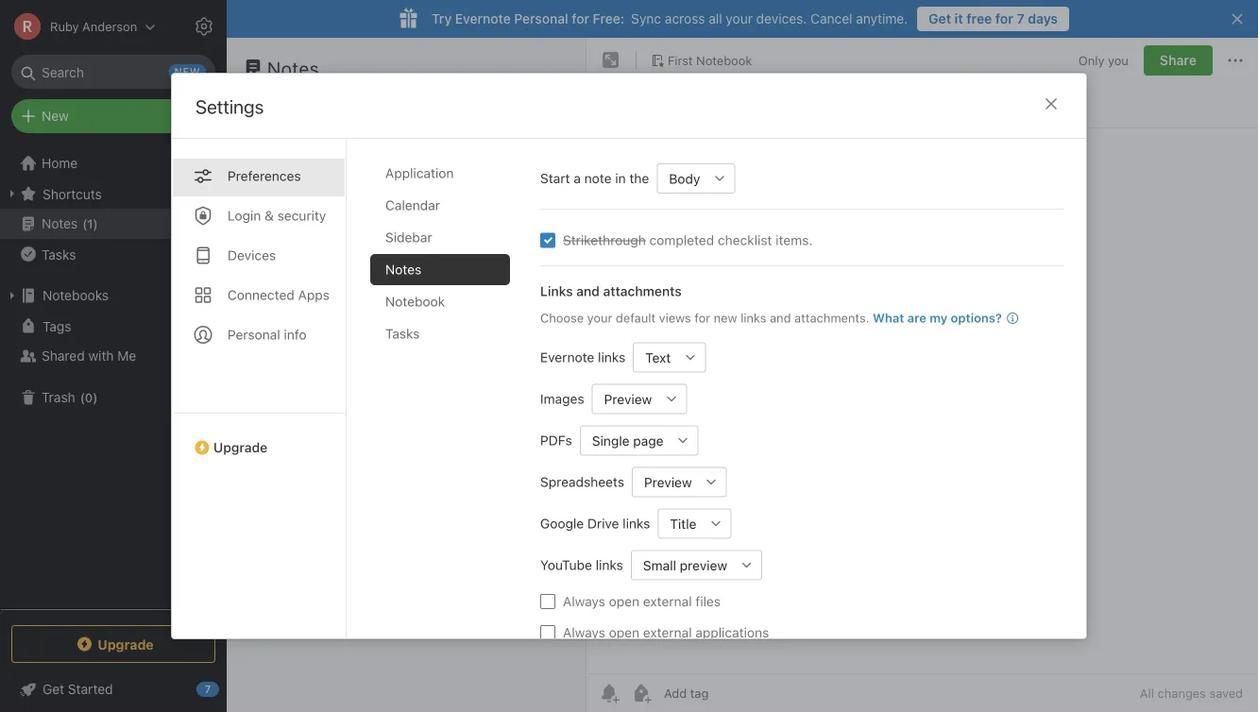 Task type: vqa. For each thing, say whether or not it's contained in the screenshot.
bottommost Always
yes



Task type: describe. For each thing, give the bounding box(es) containing it.
options?
[[951, 311, 1003, 325]]

Choose default view option for Images field
[[592, 384, 687, 414]]

milk eggs sugar cheese
[[251, 166, 399, 181]]

always open external applications
[[563, 625, 770, 641]]

milk
[[251, 166, 276, 181]]

1 vertical spatial upgrade button
[[11, 626, 215, 663]]

my
[[930, 311, 948, 325]]

notes ( 1 )
[[42, 216, 98, 232]]

1 inside notes ( 1 )
[[87, 217, 93, 231]]

application tab
[[370, 158, 510, 189]]

views
[[659, 311, 692, 325]]

free:
[[593, 11, 625, 26]]

strikethrough
[[563, 233, 646, 248]]

info
[[284, 327, 307, 343]]

trash
[[42, 390, 75, 405]]

notes tab
[[370, 254, 510, 285]]

choose your default views for new links and attachments.
[[541, 311, 870, 325]]

Note Editor text field
[[587, 129, 1259, 674]]

all
[[1141, 687, 1155, 701]]

few
[[261, 206, 280, 219]]

open for always open external files
[[609, 594, 640, 610]]

for for 7
[[996, 11, 1014, 26]]

new button
[[11, 99, 215, 133]]

are
[[908, 311, 927, 325]]

sidebar
[[386, 230, 432, 245]]

1 horizontal spatial and
[[770, 311, 792, 325]]

always open external files
[[563, 594, 721, 610]]

items.
[[776, 233, 813, 248]]

connected
[[228, 287, 295, 303]]

try evernote personal for free: sync across all your devices. cancel anytime.
[[432, 11, 908, 26]]

1 note
[[250, 97, 286, 112]]

strikethrough completed checklist items.
[[563, 233, 813, 248]]

1 vertical spatial note
[[585, 171, 612, 186]]

youtube links
[[541, 558, 624, 573]]

drive
[[588, 516, 620, 532]]

add tag image
[[630, 682, 653, 705]]

1 inside note list element
[[250, 97, 256, 112]]

) for trash
[[93, 391, 98, 405]]

security
[[278, 208, 326, 224]]

google
[[541, 516, 584, 532]]

0 vertical spatial upgrade button
[[172, 413, 346, 463]]

the
[[630, 171, 650, 186]]

notes inside tree
[[42, 216, 78, 232]]

settings
[[196, 95, 264, 118]]

( for notes
[[82, 217, 87, 231]]

all
[[709, 11, 723, 26]]

1 vertical spatial your
[[588, 311, 613, 325]]

google drive links
[[541, 516, 651, 532]]

Always open external files checkbox
[[541, 594, 556, 610]]

evernote links
[[541, 350, 626, 365]]

shared with me link
[[0, 341, 226, 371]]

0 vertical spatial a
[[574, 171, 581, 186]]

links down "drive"
[[596, 558, 624, 573]]

eggs
[[280, 166, 310, 181]]

Choose default view option for Spreadsheets field
[[632, 467, 727, 498]]

page
[[634, 433, 664, 449]]

attachments.
[[795, 311, 870, 325]]

ago
[[329, 206, 349, 219]]

home link
[[0, 148, 227, 179]]

list
[[305, 146, 328, 162]]

what
[[873, 311, 905, 325]]

personal info
[[228, 327, 307, 343]]

first
[[668, 53, 693, 67]]

saved
[[1210, 687, 1244, 701]]

share
[[1161, 52, 1197, 68]]

home
[[42, 155, 78, 171]]

small
[[643, 558, 677, 573]]

get it free for 7 days
[[929, 11, 1059, 26]]

trash ( 0 )
[[42, 390, 98, 405]]

a inside note list element
[[251, 206, 258, 219]]

pdfs
[[541, 433, 573, 448]]

youtube
[[541, 558, 593, 573]]

application
[[386, 165, 454, 181]]

shortcuts button
[[0, 179, 226, 209]]

notebook tab
[[370, 286, 510, 318]]

single page button
[[580, 426, 669, 456]]

Choose default view option for YouTube links field
[[631, 551, 763, 581]]

calendar tab
[[370, 190, 510, 221]]

tasks inside button
[[42, 246, 76, 262]]

files
[[696, 594, 721, 610]]

Choose default view option for PDFs field
[[580, 426, 699, 456]]

only
[[1079, 53, 1105, 67]]

external for files
[[643, 594, 692, 610]]

body
[[669, 171, 701, 186]]

tree containing home
[[0, 148, 227, 609]]

completed
[[650, 233, 715, 248]]

devices.
[[757, 11, 807, 26]]

single
[[592, 433, 630, 449]]

Start a new note in the body or title. field
[[657, 164, 736, 194]]

body button
[[657, 164, 705, 194]]

upgrade for upgrade popup button to the bottom
[[98, 637, 154, 652]]

0 vertical spatial evernote
[[455, 11, 511, 26]]

links right "new" on the right
[[741, 311, 767, 325]]

tab list for start a note in the
[[370, 158, 525, 639]]

in
[[616, 171, 626, 186]]

Select422 checkbox
[[541, 233, 556, 248]]

grocery list
[[251, 146, 328, 162]]

anytime.
[[857, 11, 908, 26]]

notebooks
[[43, 288, 109, 303]]

small preview
[[643, 558, 728, 573]]

connected apps
[[228, 287, 330, 303]]

text
[[646, 350, 671, 366]]

notebook inside first notebook button
[[697, 53, 753, 67]]

tab list for application
[[172, 139, 347, 639]]

devices
[[228, 248, 276, 263]]

cancel
[[811, 11, 853, 26]]

apps
[[298, 287, 330, 303]]

1 horizontal spatial for
[[695, 311, 711, 325]]

Always open external applications checkbox
[[541, 626, 556, 641]]



Task type: locate. For each thing, give the bounding box(es) containing it.
1 vertical spatial preview
[[645, 475, 692, 490]]

) inside trash ( 0 )
[[93, 391, 98, 405]]

applications
[[696, 625, 770, 641]]

for left 7
[[996, 11, 1014, 26]]

get it free for 7 days button
[[918, 7, 1070, 31]]

) down the shortcuts button at the left top of page
[[93, 217, 98, 231]]

open down "always open external files"
[[609, 625, 640, 641]]

( inside trash ( 0 )
[[80, 391, 85, 405]]

preview inside choose default view option for spreadsheets field
[[645, 475, 692, 490]]

2 always from the top
[[563, 625, 606, 641]]

0
[[85, 391, 93, 405]]

shared
[[42, 348, 85, 364]]

0 horizontal spatial and
[[577, 284, 600, 299]]

single page
[[592, 433, 664, 449]]

1 always from the top
[[563, 594, 606, 610]]

1 horizontal spatial upgrade
[[214, 440, 268, 456]]

0 vertical spatial always
[[563, 594, 606, 610]]

tab list containing application
[[370, 158, 525, 639]]

your
[[726, 11, 753, 26], [588, 311, 613, 325]]

for for free:
[[572, 11, 590, 26]]

and right links
[[577, 284, 600, 299]]

2 open from the top
[[609, 625, 640, 641]]

1 vertical spatial notes
[[42, 216, 78, 232]]

cheese
[[353, 166, 399, 181]]

first notebook button
[[645, 47, 759, 74]]

preview button up single page button
[[592, 384, 657, 414]]

) for notes
[[93, 217, 98, 231]]

1 vertical spatial 1
[[87, 217, 93, 231]]

open for always open external applications
[[609, 625, 640, 641]]

minutes
[[283, 206, 326, 219]]

a few minutes ago
[[251, 206, 349, 219]]

1 vertical spatial a
[[251, 206, 258, 219]]

( down shortcuts
[[82, 217, 87, 231]]

1 horizontal spatial tab list
[[370, 158, 525, 639]]

for left "new" on the right
[[695, 311, 711, 325]]

upgrade for topmost upgrade popup button
[[214, 440, 268, 456]]

new
[[42, 108, 69, 124]]

calendar
[[386, 198, 440, 213]]

0 vertical spatial personal
[[515, 11, 569, 26]]

it
[[955, 11, 964, 26]]

your right all
[[726, 11, 753, 26]]

a right start
[[574, 171, 581, 186]]

1 horizontal spatial personal
[[515, 11, 569, 26]]

0 horizontal spatial personal
[[228, 327, 280, 343]]

preview up the title button
[[645, 475, 692, 490]]

notebook inside notebook tab
[[386, 294, 445, 310]]

choose
[[541, 311, 584, 325]]

1 vertical spatial )
[[93, 391, 98, 405]]

links left text button
[[598, 350, 626, 365]]

0 horizontal spatial for
[[572, 11, 590, 26]]

2 ) from the top
[[93, 391, 98, 405]]

preview for spreadsheets
[[645, 475, 692, 490]]

0 vertical spatial preview button
[[592, 384, 657, 414]]

preview button for images
[[592, 384, 657, 414]]

open
[[609, 594, 640, 610], [609, 625, 640, 641]]

small preview button
[[631, 551, 733, 581]]

7
[[1017, 11, 1025, 26]]

add a reminder image
[[598, 682, 621, 705]]

tasks inside "tab"
[[386, 326, 420, 342]]

1 vertical spatial preview button
[[632, 467, 697, 498]]

1 vertical spatial notebook
[[386, 294, 445, 310]]

notebook down all
[[697, 53, 753, 67]]

preferences
[[228, 168, 301, 184]]

tab list containing preferences
[[172, 139, 347, 639]]

tree
[[0, 148, 227, 609]]

preview
[[605, 392, 652, 407], [645, 475, 692, 490]]

preview button up the title button
[[632, 467, 697, 498]]

notebook down notes tab
[[386, 294, 445, 310]]

0 vertical spatial tasks
[[42, 246, 76, 262]]

always
[[563, 594, 606, 610], [563, 625, 606, 641]]

days
[[1029, 11, 1059, 26]]

1 horizontal spatial note
[[585, 171, 612, 186]]

1
[[250, 97, 256, 112], [87, 217, 93, 231]]

0 horizontal spatial your
[[588, 311, 613, 325]]

for inside get it free for 7 days button
[[996, 11, 1014, 26]]

0 vertical spatial notes
[[267, 57, 320, 79]]

1 horizontal spatial a
[[574, 171, 581, 186]]

free
[[967, 11, 993, 26]]

preview up single page
[[605, 392, 652, 407]]

0 horizontal spatial a
[[251, 206, 258, 219]]

1 external from the top
[[643, 594, 692, 610]]

( for trash
[[80, 391, 85, 405]]

preview button for spreadsheets
[[632, 467, 697, 498]]

tags button
[[0, 311, 226, 341]]

0 vertical spatial your
[[726, 11, 753, 26]]

shortcuts
[[43, 186, 102, 202]]

0 vertical spatial (
[[82, 217, 87, 231]]

note window element
[[587, 38, 1259, 713]]

tasks down notebook tab
[[386, 326, 420, 342]]

0 vertical spatial notebook
[[697, 53, 753, 67]]

preview
[[680, 558, 728, 573]]

1 vertical spatial (
[[80, 391, 85, 405]]

note list element
[[227, 38, 587, 713]]

1 vertical spatial evernote
[[541, 350, 595, 365]]

notes
[[267, 57, 320, 79], [42, 216, 78, 232], [386, 262, 422, 277]]

personal down connected at the left of page
[[228, 327, 280, 343]]

changes
[[1158, 687, 1207, 701]]

expand notebooks image
[[5, 288, 20, 303]]

1 down shortcuts
[[87, 217, 93, 231]]

external for applications
[[643, 625, 692, 641]]

spreadsheets
[[541, 474, 625, 490]]

1 vertical spatial and
[[770, 311, 792, 325]]

0 horizontal spatial note
[[259, 97, 286, 112]]

links and attachments
[[541, 284, 682, 299]]

for
[[572, 11, 590, 26], [996, 11, 1014, 26], [695, 311, 711, 325]]

1 horizontal spatial your
[[726, 11, 753, 26]]

notes down shortcuts
[[42, 216, 78, 232]]

0 horizontal spatial upgrade
[[98, 637, 154, 652]]

tags
[[43, 318, 71, 334]]

login & security
[[228, 208, 326, 224]]

1 open from the top
[[609, 594, 640, 610]]

tasks
[[42, 246, 76, 262], [386, 326, 420, 342]]

0 vertical spatial )
[[93, 217, 98, 231]]

note left the in at the left top of the page
[[585, 171, 612, 186]]

2 vertical spatial notes
[[386, 262, 422, 277]]

&
[[265, 208, 274, 224]]

external
[[643, 594, 692, 610], [643, 625, 692, 641]]

0 vertical spatial note
[[259, 97, 286, 112]]

2 horizontal spatial for
[[996, 11, 1014, 26]]

notebooks link
[[0, 281, 226, 311]]

1 horizontal spatial notes
[[267, 57, 320, 79]]

0 horizontal spatial tasks
[[42, 246, 76, 262]]

preview button
[[592, 384, 657, 414], [632, 467, 697, 498]]

tab list
[[172, 139, 347, 639], [370, 158, 525, 639]]

images
[[541, 391, 585, 407]]

0 vertical spatial 1
[[250, 97, 256, 112]]

start a note in the
[[541, 171, 650, 186]]

close image
[[1041, 93, 1063, 115]]

tasks tab
[[370, 319, 510, 350]]

None search field
[[25, 55, 202, 89]]

attachments
[[604, 284, 682, 299]]

note up 'grocery'
[[259, 97, 286, 112]]

default
[[616, 311, 656, 325]]

title button
[[658, 509, 702, 539]]

evernote right try
[[455, 11, 511, 26]]

1 vertical spatial external
[[643, 625, 692, 641]]

notes inside notes tab
[[386, 262, 422, 277]]

( inside notes ( 1 )
[[82, 217, 87, 231]]

start
[[541, 171, 570, 186]]

sugar
[[314, 166, 350, 181]]

a left &
[[251, 206, 258, 219]]

tasks down notes ( 1 )
[[42, 246, 76, 262]]

links
[[541, 284, 573, 299]]

always for always open external files
[[563, 594, 606, 610]]

1 vertical spatial open
[[609, 625, 640, 641]]

0 vertical spatial open
[[609, 594, 640, 610]]

1 vertical spatial personal
[[228, 327, 280, 343]]

me
[[117, 348, 136, 364]]

0 horizontal spatial 1
[[87, 217, 93, 231]]

1 vertical spatial tasks
[[386, 326, 420, 342]]

what are my options?
[[873, 311, 1003, 325]]

) inside notes ( 1 )
[[93, 217, 98, 231]]

) right trash
[[93, 391, 98, 405]]

2 horizontal spatial notes
[[386, 262, 422, 277]]

login
[[228, 208, 261, 224]]

personal
[[515, 11, 569, 26], [228, 327, 280, 343]]

expand note image
[[600, 49, 623, 72]]

note
[[259, 97, 286, 112], [585, 171, 612, 186]]

for left free:
[[572, 11, 590, 26]]

new
[[714, 311, 738, 325]]

notes down sidebar
[[386, 262, 422, 277]]

0 horizontal spatial tab list
[[172, 139, 347, 639]]

1 horizontal spatial tasks
[[386, 326, 420, 342]]

you
[[1109, 53, 1129, 67]]

personal left free:
[[515, 11, 569, 26]]

get
[[929, 11, 952, 26]]

1 horizontal spatial evernote
[[541, 350, 595, 365]]

preview inside choose default view option for images field
[[605, 392, 652, 407]]

0 vertical spatial and
[[577, 284, 600, 299]]

1 up 'grocery'
[[250, 97, 256, 112]]

try
[[432, 11, 452, 26]]

0 horizontal spatial notebook
[[386, 294, 445, 310]]

evernote down choose
[[541, 350, 595, 365]]

external down "always open external files"
[[643, 625, 692, 641]]

1 horizontal spatial 1
[[250, 97, 256, 112]]

0 vertical spatial upgrade
[[214, 440, 268, 456]]

0 horizontal spatial notes
[[42, 216, 78, 232]]

and left "attachments."
[[770, 311, 792, 325]]

open up always open external applications
[[609, 594, 640, 610]]

0 vertical spatial external
[[643, 594, 692, 610]]

Choose default view option for Google Drive links field
[[658, 509, 732, 539]]

0 horizontal spatial evernote
[[455, 11, 511, 26]]

Search text field
[[25, 55, 202, 89]]

links right "drive"
[[623, 516, 651, 532]]

notes up 1 note
[[267, 57, 320, 79]]

upgrade button
[[172, 413, 346, 463], [11, 626, 215, 663]]

1 vertical spatial upgrade
[[98, 637, 154, 652]]

always for always open external applications
[[563, 625, 606, 641]]

settings image
[[193, 15, 215, 38]]

( right trash
[[80, 391, 85, 405]]

1 horizontal spatial notebook
[[697, 53, 753, 67]]

always right always open external files checkbox
[[563, 594, 606, 610]]

title
[[670, 516, 697, 532]]

(
[[82, 217, 87, 231], [80, 391, 85, 405]]

sidebar tab
[[370, 222, 510, 253]]

grocery
[[251, 146, 302, 162]]

always right always open external applications option
[[563, 625, 606, 641]]

text button
[[633, 343, 676, 373]]

1 vertical spatial always
[[563, 625, 606, 641]]

preview for images
[[605, 392, 652, 407]]

only you
[[1079, 53, 1129, 67]]

your down the links and attachments
[[588, 311, 613, 325]]

Choose default view option for Evernote links field
[[633, 343, 706, 373]]

notes inside note list element
[[267, 57, 320, 79]]

external up always open external applications
[[643, 594, 692, 610]]

1 ) from the top
[[93, 217, 98, 231]]

2 external from the top
[[643, 625, 692, 641]]

sync
[[632, 11, 662, 26]]

0 vertical spatial preview
[[605, 392, 652, 407]]

shared with me
[[42, 348, 136, 364]]



